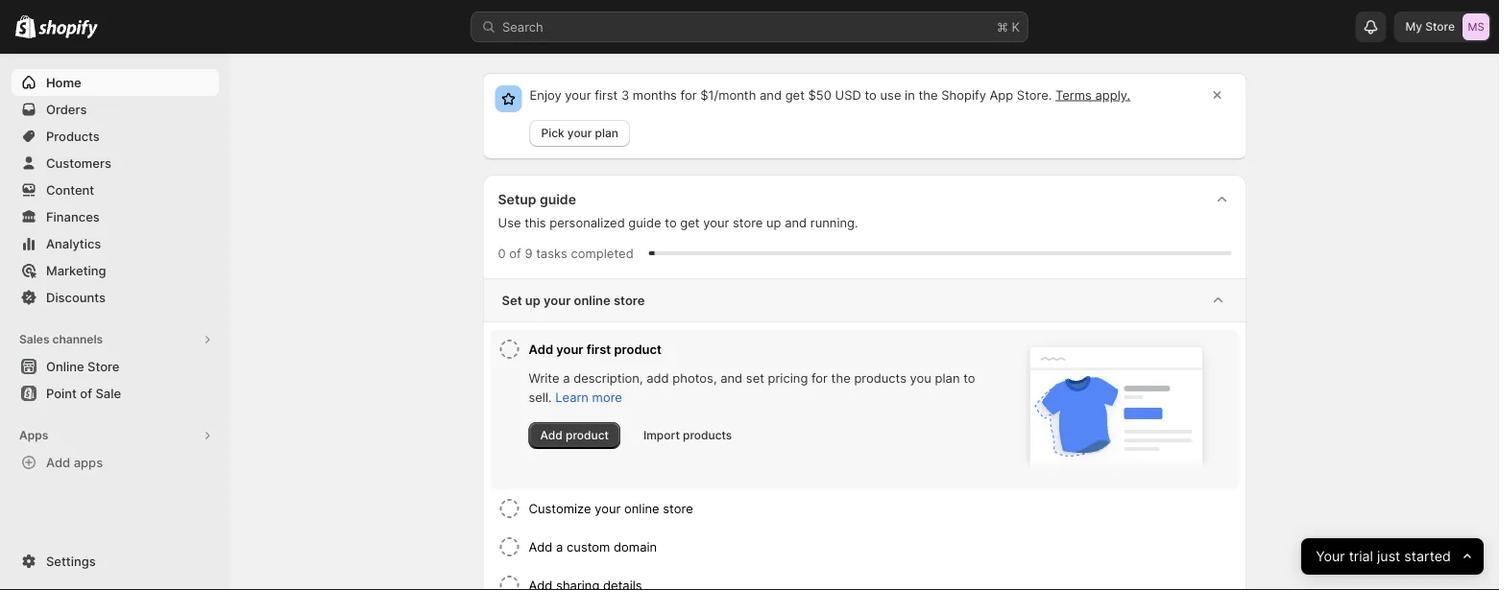 Task type: vqa. For each thing, say whether or not it's contained in the screenshot.
Mark Add sharing details as done ICON
yes



Task type: describe. For each thing, give the bounding box(es) containing it.
point
[[46, 386, 77, 401]]

sell.
[[529, 390, 552, 405]]

store for online store
[[87, 359, 119, 374]]

orders link
[[12, 96, 219, 123]]

1 vertical spatial get
[[680, 215, 700, 230]]

product inside dropdown button
[[614, 342, 662, 357]]

your for enjoy your first 3 months for $1/month and get $50 usd to use in the shopify app store. terms apply.
[[565, 87, 591, 102]]

1 vertical spatial to
[[665, 215, 677, 230]]

home link
[[12, 69, 219, 96]]

personalized
[[550, 215, 625, 230]]

sales channels
[[19, 333, 103, 347]]

3
[[621, 87, 629, 102]]

add for add a custom domain
[[529, 540, 553, 555]]

1 horizontal spatial up
[[767, 215, 781, 230]]

discounts link
[[12, 284, 219, 311]]

store for my store
[[1426, 20, 1455, 34]]

analytics
[[46, 236, 101, 251]]

add
[[647, 371, 669, 386]]

add for add your first product
[[529, 342, 553, 357]]

use
[[880, 87, 901, 102]]

products inside "link"
[[683, 429, 732, 443]]

sale
[[95, 386, 121, 401]]

your
[[1316, 549, 1345, 565]]

⌘ k
[[997, 19, 1020, 34]]

add for add apps
[[46, 455, 70, 470]]

tasks
[[536, 246, 568, 261]]

marketing link
[[12, 257, 219, 284]]

0 vertical spatial store
[[733, 215, 763, 230]]

point of sale button
[[0, 380, 231, 407]]

orders
[[46, 102, 87, 117]]

mark add your first product as done image
[[498, 338, 521, 361]]

enjoy your first 3 months for $1/month and get $50 usd to use in the shopify app store. terms apply.
[[530, 87, 1131, 102]]

settings link
[[12, 548, 219, 575]]

settings
[[46, 554, 96, 569]]

online
[[46, 359, 84, 374]]

0 of 9 tasks completed
[[498, 246, 634, 261]]

content link
[[12, 177, 219, 204]]

k
[[1012, 19, 1020, 34]]

$50
[[808, 87, 832, 102]]

1 horizontal spatial to
[[865, 87, 877, 102]]

you
[[910, 371, 932, 386]]

terms
[[1056, 87, 1092, 102]]

pick your plan link
[[530, 120, 630, 147]]

your for customize your online store
[[595, 501, 621, 516]]

a for write
[[563, 371, 570, 386]]

up inside set up your online store dropdown button
[[525, 293, 541, 308]]

finances link
[[12, 204, 219, 231]]

in
[[905, 87, 915, 102]]

shopify
[[942, 87, 986, 102]]

online store button
[[0, 353, 231, 380]]

add a custom domain
[[529, 540, 657, 555]]

customize
[[529, 501, 591, 516]]

2 horizontal spatial and
[[785, 215, 807, 230]]

plan inside pick your plan link
[[595, 126, 619, 140]]

store.
[[1017, 87, 1052, 102]]

learn more
[[555, 390, 622, 405]]

first for 3
[[595, 87, 618, 102]]

import products link
[[632, 423, 744, 450]]

a for add
[[556, 540, 563, 555]]

1 horizontal spatial and
[[760, 87, 782, 102]]

add for add product
[[540, 429, 563, 443]]

0 horizontal spatial product
[[566, 429, 609, 443]]

add a custom domain button
[[529, 528, 1232, 567]]

import
[[643, 429, 680, 443]]

1 horizontal spatial the
[[919, 87, 938, 102]]

products link
[[12, 123, 219, 150]]

customize your online store button
[[529, 490, 1232, 528]]

home
[[46, 75, 81, 90]]

more
[[592, 390, 622, 405]]

my
[[1406, 20, 1423, 34]]

9
[[525, 246, 533, 261]]

customers link
[[12, 150, 219, 177]]

content
[[46, 183, 94, 197]]

add product
[[540, 429, 609, 443]]

mark add a custom domain as done image
[[498, 536, 521, 559]]

add your first product button
[[529, 330, 986, 369]]

learn more link
[[555, 390, 622, 405]]

add product link
[[529, 423, 620, 450]]

mark add sharing details as done image
[[498, 574, 521, 591]]

custom
[[567, 540, 610, 555]]

write a description, add photos, and set pricing for the products you plan to sell.
[[529, 371, 976, 405]]

the inside 'write a description, add photos, and set pricing for the products you plan to sell.'
[[831, 371, 851, 386]]

customize your online store
[[529, 501, 693, 516]]

sales channels button
[[12, 327, 219, 353]]

apps button
[[12, 423, 219, 450]]

set
[[502, 293, 522, 308]]

use
[[498, 215, 521, 230]]

shopify image
[[15, 15, 36, 38]]

and inside 'write a description, add photos, and set pricing for the products you plan to sell.'
[[721, 371, 743, 386]]

for inside 'write a description, add photos, and set pricing for the products you plan to sell.'
[[812, 371, 828, 386]]



Task type: locate. For each thing, give the bounding box(es) containing it.
my store
[[1406, 20, 1455, 34]]

online down completed
[[574, 293, 611, 308]]

set up your online store
[[502, 293, 645, 308]]

terms apply. link
[[1056, 87, 1131, 102]]

1 horizontal spatial store
[[663, 501, 693, 516]]

store inside dropdown button
[[614, 293, 645, 308]]

0 vertical spatial get
[[785, 87, 805, 102]]

0 vertical spatial and
[[760, 87, 782, 102]]

pick your plan
[[541, 126, 619, 140]]

add right mark add a custom domain as done image
[[529, 540, 553, 555]]

a inside dropdown button
[[556, 540, 563, 555]]

1 vertical spatial and
[[785, 215, 807, 230]]

1 horizontal spatial product
[[614, 342, 662, 357]]

online store link
[[12, 353, 219, 380]]

and
[[760, 87, 782, 102], [785, 215, 807, 230], [721, 371, 743, 386]]

add your first product element
[[529, 369, 986, 450]]

point of sale link
[[12, 380, 219, 407]]

first left 3
[[595, 87, 618, 102]]

of inside point of sale 'link'
[[80, 386, 92, 401]]

0 vertical spatial guide
[[540, 192, 576, 208]]

1 horizontal spatial guide
[[629, 215, 661, 230]]

completed
[[571, 246, 634, 261]]

first up description,
[[587, 342, 611, 357]]

products right import
[[683, 429, 732, 443]]

$1/month
[[700, 87, 756, 102]]

add inside button
[[46, 455, 70, 470]]

0 horizontal spatial products
[[683, 429, 732, 443]]

1 vertical spatial store
[[614, 293, 645, 308]]

learn
[[555, 390, 589, 405]]

running.
[[811, 215, 858, 230]]

the right in
[[919, 87, 938, 102]]

the right pricing
[[831, 371, 851, 386]]

first inside dropdown button
[[587, 342, 611, 357]]

my store image
[[1463, 13, 1490, 40]]

trial
[[1349, 549, 1373, 565]]

your
[[565, 87, 591, 102], [568, 126, 592, 140], [703, 215, 729, 230], [544, 293, 571, 308], [556, 342, 584, 357], [595, 501, 621, 516]]

add
[[529, 342, 553, 357], [540, 429, 563, 443], [46, 455, 70, 470], [529, 540, 553, 555]]

a up the "learn"
[[563, 371, 570, 386]]

guide up completed
[[629, 215, 661, 230]]

your for pick your plan
[[568, 126, 592, 140]]

0 vertical spatial for
[[681, 87, 697, 102]]

your for add your first product
[[556, 342, 584, 357]]

store left running.
[[733, 215, 763, 230]]

use this personalized guide to get your store up and running.
[[498, 215, 858, 230]]

of for 9
[[509, 246, 521, 261]]

to right personalized
[[665, 215, 677, 230]]

0 vertical spatial plan
[[595, 126, 619, 140]]

1 horizontal spatial store
[[1426, 20, 1455, 34]]

0 vertical spatial the
[[919, 87, 938, 102]]

0 vertical spatial to
[[865, 87, 877, 102]]

store down import products "link"
[[663, 501, 693, 516]]

started
[[1404, 549, 1451, 565]]

0 horizontal spatial for
[[681, 87, 697, 102]]

0 vertical spatial product
[[614, 342, 662, 357]]

2 horizontal spatial store
[[733, 215, 763, 230]]

1 vertical spatial up
[[525, 293, 541, 308]]

your trial just started
[[1316, 549, 1451, 565]]

0 horizontal spatial store
[[614, 293, 645, 308]]

search
[[502, 19, 543, 34]]

add down sell.
[[540, 429, 563, 443]]

1 vertical spatial a
[[556, 540, 563, 555]]

0 horizontal spatial store
[[87, 359, 119, 374]]

1 vertical spatial plan
[[935, 371, 960, 386]]

discounts
[[46, 290, 106, 305]]

products
[[854, 371, 907, 386], [683, 429, 732, 443]]

product
[[614, 342, 662, 357], [566, 429, 609, 443]]

up left running.
[[767, 215, 781, 230]]

online
[[574, 293, 611, 308], [624, 501, 660, 516]]

add up "write"
[[529, 342, 553, 357]]

plan
[[595, 126, 619, 140], [935, 371, 960, 386]]

up right set
[[525, 293, 541, 308]]

add left apps
[[46, 455, 70, 470]]

of left the 9 on the top
[[509, 246, 521, 261]]

2 vertical spatial to
[[964, 371, 976, 386]]

1 horizontal spatial plan
[[935, 371, 960, 386]]

months
[[633, 87, 677, 102]]

channels
[[52, 333, 103, 347]]

0 horizontal spatial get
[[680, 215, 700, 230]]

pick
[[541, 126, 564, 140]]

plan right pick
[[595, 126, 619, 140]]

app
[[990, 87, 1014, 102]]

0 horizontal spatial and
[[721, 371, 743, 386]]

setup guide
[[498, 192, 576, 208]]

0 horizontal spatial guide
[[540, 192, 576, 208]]

customers
[[46, 156, 111, 170]]

set
[[746, 371, 765, 386]]

store up sale
[[87, 359, 119, 374]]

0 horizontal spatial the
[[831, 371, 851, 386]]

1 vertical spatial for
[[812, 371, 828, 386]]

1 horizontal spatial get
[[785, 87, 805, 102]]

1 vertical spatial the
[[831, 371, 851, 386]]

this
[[525, 215, 546, 230]]

and left set
[[721, 371, 743, 386]]

just
[[1377, 549, 1401, 565]]

apply.
[[1095, 87, 1131, 102]]

enjoy
[[530, 87, 562, 102]]

for right months
[[681, 87, 697, 102]]

0 vertical spatial first
[[595, 87, 618, 102]]

2 vertical spatial store
[[663, 501, 693, 516]]

get
[[785, 87, 805, 102], [680, 215, 700, 230]]

1 horizontal spatial products
[[854, 371, 907, 386]]

0
[[498, 246, 506, 261]]

store down completed
[[614, 293, 645, 308]]

1 vertical spatial store
[[87, 359, 119, 374]]

of left sale
[[80, 386, 92, 401]]

plan right you
[[935, 371, 960, 386]]

guide up this
[[540, 192, 576, 208]]

for
[[681, 87, 697, 102], [812, 371, 828, 386]]

product up add
[[614, 342, 662, 357]]

mark customize your online store as done image
[[498, 498, 521, 521]]

for right pricing
[[812, 371, 828, 386]]

1 horizontal spatial online
[[624, 501, 660, 516]]

1 vertical spatial guide
[[629, 215, 661, 230]]

import products
[[643, 429, 732, 443]]

2 vertical spatial and
[[721, 371, 743, 386]]

up
[[767, 215, 781, 230], [525, 293, 541, 308]]

products
[[46, 129, 100, 144]]

write
[[529, 371, 560, 386]]

marketing
[[46, 263, 106, 278]]

finances
[[46, 209, 100, 224]]

store inside online store link
[[87, 359, 119, 374]]

a left custom
[[556, 540, 563, 555]]

shopify image
[[39, 20, 98, 39]]

1 horizontal spatial of
[[509, 246, 521, 261]]

analytics link
[[12, 231, 219, 257]]

of for sale
[[80, 386, 92, 401]]

usd
[[835, 87, 861, 102]]

your trial just started button
[[1301, 539, 1484, 575]]

a inside 'write a description, add photos, and set pricing for the products you plan to sell.'
[[563, 371, 570, 386]]

domain
[[614, 540, 657, 555]]

pricing
[[768, 371, 808, 386]]

0 vertical spatial of
[[509, 246, 521, 261]]

online inside 'dropdown button'
[[624, 501, 660, 516]]

online store
[[46, 359, 119, 374]]

2 horizontal spatial to
[[964, 371, 976, 386]]

0 vertical spatial store
[[1426, 20, 1455, 34]]

store right my
[[1426, 20, 1455, 34]]

1 vertical spatial product
[[566, 429, 609, 443]]

setup
[[498, 192, 536, 208]]

first for product
[[587, 342, 611, 357]]

0 horizontal spatial up
[[525, 293, 541, 308]]

guide
[[540, 192, 576, 208], [629, 215, 661, 230]]

online up domain
[[624, 501, 660, 516]]

to right you
[[964, 371, 976, 386]]

0 horizontal spatial online
[[574, 293, 611, 308]]

products left you
[[854, 371, 907, 386]]

0 horizontal spatial plan
[[595, 126, 619, 140]]

to inside 'write a description, add photos, and set pricing for the products you plan to sell.'
[[964, 371, 976, 386]]

1 horizontal spatial for
[[812, 371, 828, 386]]

a
[[563, 371, 570, 386], [556, 540, 563, 555]]

0 horizontal spatial of
[[80, 386, 92, 401]]

0 vertical spatial products
[[854, 371, 907, 386]]

0 vertical spatial online
[[574, 293, 611, 308]]

product down learn more
[[566, 429, 609, 443]]

add apps
[[46, 455, 103, 470]]

and left running.
[[785, 215, 807, 230]]

store inside 'dropdown button'
[[663, 501, 693, 516]]

your inside 'dropdown button'
[[595, 501, 621, 516]]

products inside 'write a description, add photos, and set pricing for the products you plan to sell.'
[[854, 371, 907, 386]]

1 vertical spatial of
[[80, 386, 92, 401]]

to left the use
[[865, 87, 877, 102]]

0 horizontal spatial to
[[665, 215, 677, 230]]

add apps button
[[12, 450, 219, 476]]

apps
[[19, 429, 48, 443]]

0 vertical spatial up
[[767, 215, 781, 230]]

1 vertical spatial products
[[683, 429, 732, 443]]

set up your online store button
[[483, 280, 1247, 322]]

plan inside 'write a description, add photos, and set pricing for the products you plan to sell.'
[[935, 371, 960, 386]]

and right "$1/month"
[[760, 87, 782, 102]]

online inside dropdown button
[[574, 293, 611, 308]]

photos,
[[673, 371, 717, 386]]

1 vertical spatial first
[[587, 342, 611, 357]]

first
[[595, 87, 618, 102], [587, 342, 611, 357]]

description,
[[574, 371, 643, 386]]

0 vertical spatial a
[[563, 371, 570, 386]]

sales
[[19, 333, 49, 347]]

1 vertical spatial online
[[624, 501, 660, 516]]



